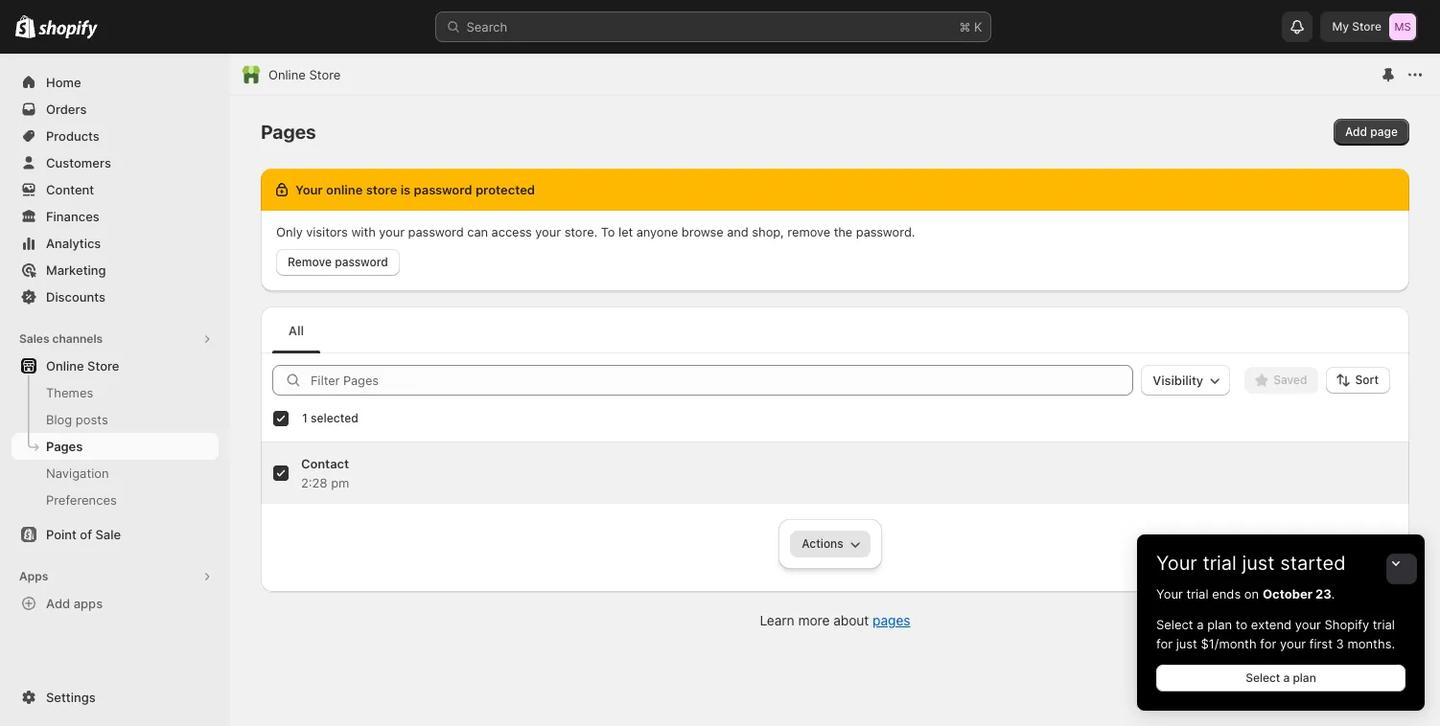 Task type: locate. For each thing, give the bounding box(es) containing it.
1 vertical spatial plan
[[1293, 671, 1317, 686]]

ends
[[1212, 587, 1241, 602]]

trial up months. on the bottom right of page
[[1373, 618, 1395, 633]]

plan inside select a plan to extend your shopify trial for just $1/month for your first 3 months.
[[1208, 618, 1233, 633]]

your up "first"
[[1295, 618, 1322, 633]]

apps button
[[12, 564, 219, 591]]

a
[[1197, 618, 1204, 633], [1284, 671, 1290, 686]]

0 horizontal spatial online store link
[[12, 353, 219, 380]]

home
[[46, 75, 81, 90]]

0 vertical spatial online store
[[269, 67, 341, 82]]

2 vertical spatial store
[[87, 359, 119, 374]]

point of sale
[[46, 527, 121, 543]]

finances
[[46, 209, 100, 224]]

a for select a plan to extend your shopify trial for just $1/month for your first 3 months.
[[1197, 618, 1204, 633]]

plan
[[1208, 618, 1233, 633], [1293, 671, 1317, 686]]

my
[[1333, 19, 1349, 34]]

products link
[[12, 123, 219, 150]]

themes link
[[12, 380, 219, 407]]

sales channels
[[19, 332, 103, 346]]

0 vertical spatial trial
[[1203, 552, 1237, 575]]

your
[[1157, 552, 1198, 575], [1157, 587, 1183, 602]]

1 horizontal spatial plan
[[1293, 671, 1317, 686]]

1 vertical spatial online store
[[46, 359, 119, 374]]

trial left ends
[[1187, 587, 1209, 602]]

select down select a plan to extend your shopify trial for just $1/month for your first 3 months.
[[1246, 671, 1281, 686]]

for down extend in the right bottom of the page
[[1261, 637, 1277, 652]]

of
[[80, 527, 92, 543]]

2 vertical spatial trial
[[1373, 618, 1395, 633]]

navigation
[[46, 466, 109, 481]]

1 vertical spatial a
[[1284, 671, 1290, 686]]

just up on
[[1242, 552, 1275, 575]]

point
[[46, 527, 77, 543]]

1 your from the top
[[1157, 552, 1198, 575]]

your
[[1295, 618, 1322, 633], [1280, 637, 1306, 652]]

shopify image
[[15, 15, 36, 38]]

apps
[[74, 597, 103, 612]]

0 horizontal spatial select
[[1157, 618, 1194, 633]]

for
[[1157, 637, 1173, 652], [1261, 637, 1277, 652]]

select
[[1157, 618, 1194, 633], [1246, 671, 1281, 686]]

navigation link
[[12, 460, 219, 487]]

marketing
[[46, 263, 106, 278]]

0 horizontal spatial just
[[1176, 637, 1198, 652]]

1 horizontal spatial select
[[1246, 671, 1281, 686]]

1 vertical spatial online store link
[[12, 353, 219, 380]]

⌘ k
[[960, 19, 983, 35]]

2 your from the top
[[1157, 587, 1183, 602]]

1 horizontal spatial online store link
[[269, 65, 341, 84]]

k
[[974, 19, 983, 35]]

online store link down channels
[[12, 353, 219, 380]]

select a plan to extend your shopify trial for just $1/month for your first 3 months.
[[1157, 618, 1396, 652]]

your up your trial ends on october 23 .
[[1157, 552, 1198, 575]]

0 horizontal spatial store
[[87, 359, 119, 374]]

started
[[1281, 552, 1346, 575]]

first
[[1310, 637, 1333, 652]]

store
[[1353, 19, 1382, 34], [309, 67, 341, 82], [87, 359, 119, 374]]

1 horizontal spatial online store
[[269, 67, 341, 82]]

online store link
[[269, 65, 341, 84], [12, 353, 219, 380]]

plan down "first"
[[1293, 671, 1317, 686]]

preferences link
[[12, 487, 219, 514]]

1 vertical spatial just
[[1176, 637, 1198, 652]]

trial inside dropdown button
[[1203, 552, 1237, 575]]

just left $1/month
[[1176, 637, 1198, 652]]

analytics link
[[12, 230, 219, 257]]

online right the online store image
[[269, 67, 306, 82]]

my store
[[1333, 19, 1382, 34]]

preferences
[[46, 493, 117, 508]]

discounts link
[[12, 284, 219, 311]]

your inside dropdown button
[[1157, 552, 1198, 575]]

online store right the online store image
[[269, 67, 341, 82]]

2 for from the left
[[1261, 637, 1277, 652]]

trial up ends
[[1203, 552, 1237, 575]]

1 horizontal spatial a
[[1284, 671, 1290, 686]]

october
[[1263, 587, 1313, 602]]

online store down channels
[[46, 359, 119, 374]]

0 vertical spatial your
[[1157, 552, 1198, 575]]

plan up $1/month
[[1208, 618, 1233, 633]]

select a plan link
[[1157, 666, 1406, 692]]

blog
[[46, 412, 72, 428]]

your left ends
[[1157, 587, 1183, 602]]

0 vertical spatial a
[[1197, 618, 1204, 633]]

0 horizontal spatial plan
[[1208, 618, 1233, 633]]

0 vertical spatial plan
[[1208, 618, 1233, 633]]

⌘
[[960, 19, 971, 35]]

1 vertical spatial your
[[1157, 587, 1183, 602]]

0 vertical spatial select
[[1157, 618, 1194, 633]]

shopify
[[1325, 618, 1370, 633]]

for left $1/month
[[1157, 637, 1173, 652]]

select for select a plan to extend your shopify trial for just $1/month for your first 3 months.
[[1157, 618, 1194, 633]]

orders
[[46, 102, 87, 117]]

$1/month
[[1201, 637, 1257, 652]]

0 vertical spatial store
[[1353, 19, 1382, 34]]

store down 'sales channels' button
[[87, 359, 119, 374]]

marketing link
[[12, 257, 219, 284]]

my store image
[[1390, 13, 1417, 40]]

a up $1/month
[[1197, 618, 1204, 633]]

your trial ends on october 23 .
[[1157, 587, 1335, 602]]

your trial just started button
[[1137, 535, 1425, 575]]

a inside select a plan to extend your shopify trial for just $1/month for your first 3 months.
[[1197, 618, 1204, 633]]

1 vertical spatial select
[[1246, 671, 1281, 686]]

0 vertical spatial just
[[1242, 552, 1275, 575]]

trial
[[1203, 552, 1237, 575], [1187, 587, 1209, 602], [1373, 618, 1395, 633]]

select inside select a plan to extend your shopify trial for just $1/month for your first 3 months.
[[1157, 618, 1194, 633]]

plan inside select a plan link
[[1293, 671, 1317, 686]]

your trial just started
[[1157, 552, 1346, 575]]

extend
[[1251, 618, 1292, 633]]

your inside 'element'
[[1157, 587, 1183, 602]]

1 vertical spatial online
[[46, 359, 84, 374]]

online store image
[[242, 65, 261, 84]]

plan for select a plan to extend your shopify trial for just $1/month for your first 3 months.
[[1208, 618, 1233, 633]]

your left "first"
[[1280, 637, 1306, 652]]

a down select a plan to extend your shopify trial for just $1/month for your first 3 months.
[[1284, 671, 1290, 686]]

1 vertical spatial store
[[309, 67, 341, 82]]

online up themes
[[46, 359, 84, 374]]

customers link
[[12, 150, 219, 176]]

online
[[269, 67, 306, 82], [46, 359, 84, 374]]

analytics
[[46, 236, 101, 251]]

store right the online store image
[[309, 67, 341, 82]]

add apps button
[[12, 591, 219, 618]]

1 vertical spatial trial
[[1187, 587, 1209, 602]]

0 horizontal spatial a
[[1197, 618, 1204, 633]]

select left to
[[1157, 618, 1194, 633]]

1 horizontal spatial just
[[1242, 552, 1275, 575]]

online store link right the online store image
[[269, 65, 341, 84]]

1 horizontal spatial for
[[1261, 637, 1277, 652]]

1 horizontal spatial online
[[269, 67, 306, 82]]

on
[[1245, 587, 1259, 602]]

online store
[[269, 67, 341, 82], [46, 359, 119, 374]]

themes
[[46, 386, 93, 401]]

just
[[1242, 552, 1275, 575], [1176, 637, 1198, 652]]

store right my
[[1353, 19, 1382, 34]]

0 horizontal spatial for
[[1157, 637, 1173, 652]]



Task type: vqa. For each thing, say whether or not it's contained in the screenshot.
Last
no



Task type: describe. For each thing, give the bounding box(es) containing it.
apps
[[19, 570, 48, 584]]

0 vertical spatial online store link
[[269, 65, 341, 84]]

sales channels button
[[12, 326, 219, 353]]

1 horizontal spatial store
[[309, 67, 341, 82]]

sale
[[95, 527, 121, 543]]

just inside select a plan to extend your shopify trial for just $1/month for your first 3 months.
[[1176, 637, 1198, 652]]

settings
[[46, 691, 96, 706]]

content link
[[12, 176, 219, 203]]

products
[[46, 129, 100, 144]]

search
[[467, 19, 508, 35]]

select for select a plan
[[1246, 671, 1281, 686]]

2 horizontal spatial store
[[1353, 19, 1382, 34]]

settings link
[[12, 685, 219, 712]]

to
[[1236, 618, 1248, 633]]

sales
[[19, 332, 49, 346]]

1 vertical spatial your
[[1280, 637, 1306, 652]]

your trial just started element
[[1137, 585, 1425, 712]]

0 horizontal spatial online
[[46, 359, 84, 374]]

home link
[[12, 69, 219, 96]]

blog posts link
[[12, 407, 219, 434]]

orders link
[[12, 96, 219, 123]]

trial for ends
[[1187, 587, 1209, 602]]

pages link
[[12, 434, 219, 460]]

trial for just
[[1203, 552, 1237, 575]]

0 vertical spatial online
[[269, 67, 306, 82]]

blog posts
[[46, 412, 108, 428]]

add apps
[[46, 597, 103, 612]]

shopify image
[[39, 20, 98, 39]]

pages
[[46, 439, 83, 455]]

customers
[[46, 155, 111, 171]]

finances link
[[12, 203, 219, 230]]

0 vertical spatial your
[[1295, 618, 1322, 633]]

a for select a plan
[[1284, 671, 1290, 686]]

posts
[[76, 412, 108, 428]]

months.
[[1348, 637, 1396, 652]]

your for your trial just started
[[1157, 552, 1198, 575]]

0 horizontal spatial online store
[[46, 359, 119, 374]]

just inside your trial just started dropdown button
[[1242, 552, 1275, 575]]

trial inside select a plan to extend your shopify trial for just $1/month for your first 3 months.
[[1373, 618, 1395, 633]]

discounts
[[46, 290, 105, 305]]

3
[[1336, 637, 1344, 652]]

add
[[46, 597, 70, 612]]

plan for select a plan
[[1293, 671, 1317, 686]]

channels
[[52, 332, 103, 346]]

1 for from the left
[[1157, 637, 1173, 652]]

23
[[1316, 587, 1332, 602]]

point of sale button
[[0, 522, 230, 549]]

your for your trial ends on october 23 .
[[1157, 587, 1183, 602]]

.
[[1332, 587, 1335, 602]]

select a plan
[[1246, 671, 1317, 686]]

point of sale link
[[12, 522, 219, 549]]

content
[[46, 182, 94, 198]]



